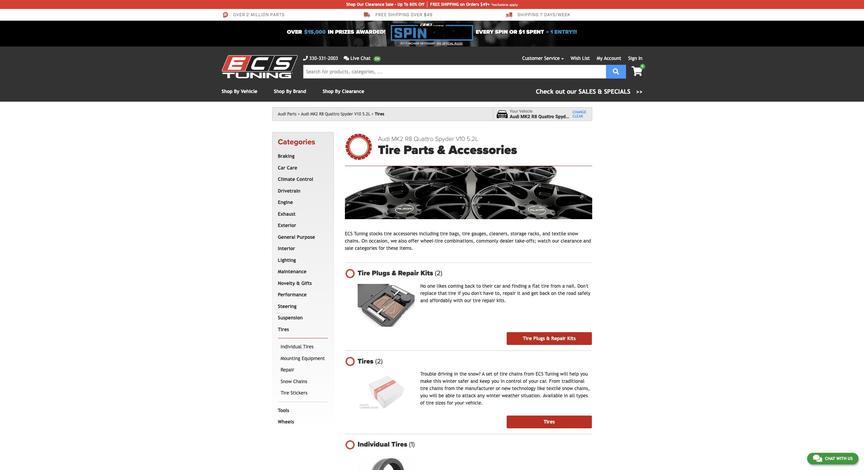 Task type: vqa. For each thing, say whether or not it's contained in the screenshot.
Benz
no



Task type: locate. For each thing, give the bounding box(es) containing it.
purpose
[[297, 235, 315, 240]]

1 horizontal spatial parts
[[404, 143, 434, 158]]

drivetrain
[[278, 188, 301, 194]]

tire left if
[[449, 291, 457, 296]]

audi mk2 r8 quattro spyder v10 5.2l
[[301, 112, 370, 117]]

no inside no one likes coming back to their car and finding a flat tire from a nail. don't replace that tire if you don't have to, repair it and get back on the road safely and affordably with our tire repair kits.
[[421, 284, 426, 289]]

their
[[483, 284, 493, 289]]

v10 for audi mk2 r8 quattro spyder v10 5.2l
[[355, 112, 361, 117]]

kits
[[421, 270, 433, 278], [568, 336, 576, 342]]

0 vertical spatial individual tires link
[[279, 342, 327, 353]]

to right able
[[456, 394, 461, 399]]

1 vertical spatial tuning
[[545, 372, 559, 377]]

over
[[234, 13, 245, 18], [287, 29, 302, 36]]

tire parts & accessories banner image image
[[345, 166, 593, 219]]

spyder for audi mk2 r8 quattro spyder v10 5.2l tire parts & accessories
[[435, 135, 454, 143]]

my account link
[[597, 56, 622, 61]]

up
[[398, 2, 403, 7]]

tire
[[378, 143, 401, 158], [358, 270, 370, 278], [523, 336, 532, 342], [281, 391, 289, 396]]

our inside ecs tuning stocks tire accessories including tire bags, tire gauges, cleaners, storage racks, and textile snow chains. on occasion, we also offer wheel-tire combinations, commonly dealer take-offs; watch our clearance and sale categories for these items.
[[553, 238, 560, 244]]

0 horizontal spatial of
[[421, 401, 425, 406]]

1 vertical spatial repair
[[483, 298, 496, 304]]

for down able
[[447, 401, 454, 406]]

tires
[[375, 112, 385, 117], [278, 327, 289, 333], [303, 345, 314, 350], [358, 358, 376, 366], [544, 420, 555, 425], [392, 441, 408, 449]]

individual tires up the mounting equipment
[[281, 345, 314, 350]]

2 horizontal spatial from
[[551, 284, 561, 289]]

and down snow?
[[471, 379, 479, 385]]

1 vertical spatial individual tires link
[[358, 441, 592, 449]]

1 vertical spatial our
[[465, 298, 472, 304]]

audi mk2 r8 quattro spyder v10 5.2l link
[[301, 112, 374, 117]]

tires link down available
[[507, 416, 592, 429]]

snow up the clearance in the right of the page
[[568, 231, 579, 237]]

0 horizontal spatial repair
[[483, 298, 496, 304]]

1 horizontal spatial spyder
[[435, 135, 454, 143]]

1 horizontal spatial with
[[837, 457, 847, 462]]

1 vertical spatial textile
[[547, 386, 561, 392]]

tire plugs & repair kits link
[[358, 270, 592, 278], [507, 333, 592, 346]]

v10 for audi mk2 r8 quattro spyder v10 5.2l tire parts & accessories
[[456, 135, 466, 143]]

by left brand
[[286, 89, 292, 94]]

Search text field
[[303, 65, 606, 79]]

1 vertical spatial no
[[421, 284, 426, 289]]

chains down this
[[430, 386, 443, 392]]

shop by brand
[[274, 89, 306, 94]]

my account
[[597, 56, 622, 61]]

chains
[[293, 379, 307, 385]]

and right the it
[[522, 291, 530, 296]]

0 horizontal spatial individual tires
[[281, 345, 314, 350]]

1 horizontal spatial individual
[[358, 441, 390, 449]]

0 horizontal spatial for
[[379, 246, 385, 251]]

1 vertical spatial chains
[[430, 386, 443, 392]]

1 horizontal spatial on
[[552, 291, 557, 296]]

snow inside ecs tuning stocks tire accessories including tire bags, tire gauges, cleaners, storage racks, and textile snow chains. on occasion, we also offer wheel-tire combinations, commonly dealer take-offs; watch our clearance and sale categories for these items.
[[568, 231, 579, 237]]

0 vertical spatial tire plugs & repair kits
[[358, 270, 435, 278]]

of left sizes
[[421, 401, 425, 406]]

car
[[278, 165, 286, 171]]

textile inside trouble driving in the snow?   a set of tire chains from ecs tuning will help you make this winter safer and keep you in control of your car.   from traditional tire chains from the manufacturer or new technology like textile snow chains, you will be able to attack any winter weather situation.   available in all types of tire sizes for your vehicle.
[[547, 386, 561, 392]]

clearance up audi mk2 r8 quattro spyder v10 5.2l 'link'
[[342, 89, 365, 94]]

0 vertical spatial repair
[[398, 270, 419, 278]]

to inside no one likes coming back to their car and finding a flat tire from a nail. don't replace that tire if you don't have to, repair it and get back on the road safely and affordably with our tire repair kits.
[[477, 284, 481, 289]]

clearance inside 'link'
[[365, 2, 385, 7]]

0 vertical spatial back
[[465, 284, 475, 289]]

individual inside tires subcategories element
[[281, 345, 302, 350]]

tires link up snow?
[[358, 358, 592, 366]]

you inside no one likes coming back to their car and finding a flat tire from a nail. don't replace that tire if you don't have to, repair it and get back on the road safely and affordably with our tire repair kits.
[[463, 291, 470, 296]]

1 vertical spatial the
[[460, 372, 467, 377]]

1 horizontal spatial kits
[[568, 336, 576, 342]]

0 horizontal spatial or
[[496, 386, 501, 392]]

0 vertical spatial tuning
[[354, 231, 368, 237]]

0 vertical spatial chat
[[361, 56, 371, 61]]

2 vertical spatial repair
[[281, 368, 295, 373]]

$49+
[[481, 2, 490, 7]]

winter right any on the right of the page
[[487, 394, 501, 399]]

spyder inside the audi mk2 r8 quattro spyder v10 5.2l tire parts & accessories
[[435, 135, 454, 143]]

repair for the bottom the tire plugs & repair kits 'link'
[[552, 336, 566, 342]]

tire stickers
[[281, 391, 308, 396]]

in up new
[[501, 379, 505, 385]]

and right the clearance in the right of the page
[[584, 238, 592, 244]]

clearance for by
[[342, 89, 365, 94]]

repair inside tires subcategories element
[[281, 368, 295, 373]]

and right car
[[503, 284, 511, 289]]

1 vertical spatial over
[[287, 29, 302, 36]]

kits for top the tire plugs & repair kits 'link'
[[421, 270, 433, 278]]

individual tires inside tires subcategories element
[[281, 345, 314, 350]]

plugs for the bottom the tire plugs & repair kits 'link'
[[534, 336, 545, 342]]

0 horizontal spatial chains
[[430, 386, 443, 392]]

5.2l inside the audi mk2 r8 quattro spyder v10 5.2l tire parts & accessories
[[467, 135, 479, 143]]

tuning up from
[[545, 372, 559, 377]]

with left us
[[837, 457, 847, 462]]

clear
[[573, 114, 584, 118]]

back right get
[[540, 291, 550, 296]]

chat right live
[[361, 56, 371, 61]]

by
[[234, 89, 240, 94], [286, 89, 292, 94], [335, 89, 341, 94]]

no left purchase
[[401, 42, 405, 45]]

from
[[551, 284, 561, 289], [524, 372, 535, 377], [445, 386, 455, 392]]

spyder for audi mk2 r8 quattro spyder v10 5.2l
[[341, 112, 353, 117]]

stickers
[[291, 391, 308, 396]]

by down ecs tuning image
[[234, 89, 240, 94]]

0 vertical spatial tire plugs & repair kits link
[[358, 270, 592, 278]]

no for no one likes coming back to their car and finding a flat tire from a nail. don't replace that tire if you don't have to, repair it and get back on the road safely and affordably with our tire repair kits.
[[421, 284, 426, 289]]

1 by from the left
[[234, 89, 240, 94]]

for inside ecs tuning stocks tire accessories including tire bags, tire gauges, cleaners, storage racks, and textile snow chains. on occasion, we also offer wheel-tire combinations, commonly dealer take-offs; watch our clearance and sale categories for these items.
[[379, 246, 385, 251]]

of up technology
[[523, 379, 528, 385]]

sales & specials
[[579, 88, 631, 95]]

no left one
[[421, 284, 426, 289]]

don't
[[472, 291, 482, 296]]

audi
[[278, 112, 286, 117], [301, 112, 309, 117], [510, 114, 520, 119], [378, 135, 390, 143]]

chains.
[[345, 238, 360, 244]]

from
[[550, 379, 561, 385]]

occasion,
[[369, 238, 390, 244]]

categories
[[278, 138, 315, 147]]

with inside no one likes coming back to their car and finding a flat tire from a nail. don't replace that tire if you don't have to, repair it and get back on the road safely and affordably with our tire repair kits.
[[454, 298, 463, 304]]

chat
[[361, 56, 371, 61], [826, 457, 836, 462]]

audi for audi parts
[[278, 112, 286, 117]]

bags,
[[450, 231, 461, 237]]

of right 'set'
[[494, 372, 499, 377]]

0 vertical spatial repair
[[503, 291, 516, 296]]

with
[[454, 298, 463, 304], [837, 457, 847, 462]]

0
[[642, 65, 644, 68]]

search image
[[613, 68, 620, 74]]

1 horizontal spatial to
[[477, 284, 481, 289]]

0 vertical spatial from
[[551, 284, 561, 289]]

snow inside trouble driving in the snow?   a set of tire chains from ecs tuning will help you make this winter safer and keep you in control of your car.   from traditional tire chains from the manufacturer or new technology like textile snow chains, you will be able to attack any winter weather situation.   available in all types of tire sizes for your vehicle.
[[563, 386, 573, 392]]

car
[[495, 284, 501, 289]]

performance
[[278, 292, 307, 298]]

tires link down suspension
[[277, 324, 327, 336]]

parts
[[288, 112, 297, 117], [404, 143, 434, 158]]

$15,000
[[304, 29, 326, 36]]

shop inside 'link'
[[347, 2, 356, 7]]

0 horizontal spatial chat
[[361, 56, 371, 61]]

quattro for audi mk2 r8 quattro spyder v10 5.2l tire parts & accessories
[[414, 135, 434, 143]]

0 horizontal spatial repair
[[281, 368, 295, 373]]

0 horizontal spatial kits
[[421, 270, 433, 278]]

wheel-
[[421, 238, 435, 244]]

1 horizontal spatial mk2
[[392, 135, 404, 143]]

or inside trouble driving in the snow?   a set of tire chains from ecs tuning will help you make this winter safer and keep you in control of your car.   from traditional tire chains from the manufacturer or new technology like textile snow chains, you will be able to attack any winter weather situation.   available in all types of tire sizes for your vehicle.
[[496, 386, 501, 392]]

1 horizontal spatial r8
[[405, 135, 412, 143]]

dealer
[[500, 238, 514, 244]]

control
[[297, 177, 313, 182]]

0 horizontal spatial 5.2l
[[363, 112, 370, 117]]

mk2 for audi mk2 r8 quattro spyder v10 5.2l
[[311, 112, 318, 117]]

individual tires up individual tires thumbnail image
[[358, 441, 409, 449]]

quattro inside the audi mk2 r8 quattro spyder v10 5.2l tire parts & accessories
[[414, 135, 434, 143]]

0 vertical spatial over
[[234, 13, 245, 18]]

chains up control
[[509, 372, 523, 377]]

the left road
[[558, 291, 566, 296]]

1 horizontal spatial a
[[563, 284, 565, 289]]

0 vertical spatial on
[[460, 2, 465, 7]]

tuning inside trouble driving in the snow?   a set of tire chains from ecs tuning will help you make this winter safer and keep you in control of your car.   from traditional tire chains from the manufacturer or new technology like textile snow chains, you will be able to attack any winter weather situation.   available in all types of tire sizes for your vehicle.
[[545, 372, 559, 377]]

vehicle down ecs tuning image
[[241, 89, 258, 94]]

0 vertical spatial with
[[454, 298, 463, 304]]

plugs for top the tire plugs & repair kits 'link'
[[372, 270, 390, 278]]

repair down have
[[483, 298, 496, 304]]

to
[[477, 284, 481, 289], [456, 394, 461, 399]]

2 horizontal spatial by
[[335, 89, 341, 94]]

r8 inside the audi mk2 r8 quattro spyder v10 5.2l tire parts & accessories
[[405, 135, 412, 143]]

1 horizontal spatial tire plugs & repair kits
[[523, 336, 576, 342]]

the up safer
[[460, 372, 467, 377]]

textile up available
[[547, 386, 561, 392]]

1 vertical spatial tire plugs & repair kits
[[523, 336, 576, 342]]

textile up the clearance in the right of the page
[[552, 231, 567, 237]]

1 horizontal spatial 5.2l
[[467, 135, 479, 143]]

or left new
[[496, 386, 501, 392]]

0 vertical spatial chains
[[509, 372, 523, 377]]

2 horizontal spatial v10
[[572, 114, 580, 119]]

a left flat
[[529, 284, 531, 289]]

0 horizontal spatial individual tires link
[[279, 342, 327, 353]]

a left nail.
[[563, 284, 565, 289]]

available
[[544, 394, 563, 399]]

over for over $15,000 in prizes
[[287, 29, 302, 36]]

clearance up free
[[365, 2, 385, 7]]

from up able
[[445, 386, 455, 392]]

ecs
[[345, 231, 353, 237], [536, 372, 544, 377]]

2 vertical spatial of
[[421, 401, 425, 406]]

0 horizontal spatial our
[[465, 298, 472, 304]]

0 vertical spatial our
[[553, 238, 560, 244]]

watch
[[538, 238, 551, 244]]

by up audi mk2 r8 quattro spyder v10 5.2l 'link'
[[335, 89, 341, 94]]

ecs up chains. at the bottom of page
[[345, 231, 353, 237]]

v10 inside the audi mk2 r8 quattro spyder v10 5.2l tire parts & accessories
[[456, 135, 466, 143]]

with down if
[[454, 298, 463, 304]]

kits inside 'link'
[[568, 336, 576, 342]]

1 vertical spatial chat
[[826, 457, 836, 462]]

individual tires link
[[279, 342, 327, 353], [358, 441, 592, 449]]

0 horizontal spatial by
[[234, 89, 240, 94]]

if
[[458, 291, 461, 296]]

you right if
[[463, 291, 470, 296]]

on right ping
[[460, 2, 465, 7]]

our right 'watch'
[[553, 238, 560, 244]]

1 vertical spatial tire plugs & repair kits link
[[507, 333, 592, 346]]

vehicle right the your
[[520, 109, 533, 114]]

types
[[577, 394, 588, 399]]

offs;
[[527, 238, 537, 244]]

you down 'set'
[[492, 379, 500, 385]]

our inside no one likes coming back to their car and finding a flat tire from a nail. don't replace that tire if you don't have to, repair it and get back on the road safely and affordably with our tire repair kits.
[[465, 298, 472, 304]]

climate control
[[278, 177, 313, 182]]

0 horizontal spatial to
[[456, 394, 461, 399]]

1 horizontal spatial by
[[286, 89, 292, 94]]

sale
[[386, 2, 394, 7]]

will left be
[[430, 394, 438, 399]]

ecs up car.
[[536, 372, 544, 377]]

0 vertical spatial vehicle
[[241, 89, 258, 94]]

audi for audi mk2 r8 quattro spyder v10 5.2l
[[301, 112, 309, 117]]

2 vertical spatial the
[[457, 386, 464, 392]]

individual up mounting
[[281, 345, 302, 350]]

individual up individual tires thumbnail image
[[358, 441, 390, 449]]

0 horizontal spatial r8
[[319, 112, 324, 117]]

2 horizontal spatial 5.2l
[[581, 114, 591, 119]]

tire inside the audi mk2 r8 quattro spyder v10 5.2l tire parts & accessories
[[378, 143, 401, 158]]

2 a from the left
[[563, 284, 565, 289]]

audi for audi mk2 r8 quattro spyder v10 5.2l tire parts & accessories
[[378, 135, 390, 143]]

5.2l for audi mk2 r8 quattro spyder v10 5.2l
[[363, 112, 370, 117]]

or left '$1'
[[510, 29, 518, 36]]

tire up "combinations," at the bottom right
[[463, 231, 470, 237]]

1 horizontal spatial clearance
[[365, 2, 385, 7]]

see
[[437, 42, 442, 45]]

1 horizontal spatial or
[[510, 29, 518, 36]]

chat with us link
[[808, 454, 859, 465]]

plugs inside 'link'
[[534, 336, 545, 342]]

ecs inside ecs tuning stocks tire accessories including tire bags, tire gauges, cleaners, storage racks, and textile snow chains. on occasion, we also offer wheel-tire combinations, commonly dealer take-offs; watch our clearance and sale categories for these items.
[[345, 231, 353, 237]]

snow chains link
[[279, 377, 327, 388]]

0 horizontal spatial plugs
[[372, 270, 390, 278]]

over $15,000 in prizes
[[287, 29, 354, 36]]

audi parts link
[[278, 112, 300, 117]]

any
[[478, 394, 485, 399]]

kits for the bottom the tire plugs & repair kits 'link'
[[568, 336, 576, 342]]

in left all
[[564, 394, 568, 399]]

over left $15,000
[[287, 29, 302, 36]]

audi inside the audi mk2 r8 quattro spyder v10 5.2l tire parts & accessories
[[378, 135, 390, 143]]

over left 2
[[234, 13, 245, 18]]

5.2l for audi mk2 r8 quattro spyder v10 5.2l tire parts & accessories
[[467, 135, 479, 143]]

tire left bags,
[[440, 231, 448, 237]]

audi parts
[[278, 112, 297, 117]]

0 vertical spatial the
[[558, 291, 566, 296]]

mk2 for audi mk2 r8 quattro spyder v10 5.2l tire parts & accessories
[[392, 135, 404, 143]]

affordably
[[430, 298, 452, 304]]

your down attack
[[455, 401, 465, 406]]

tire down make
[[421, 386, 428, 392]]

of
[[494, 372, 499, 377], [523, 379, 528, 385], [421, 401, 425, 406]]

0 horizontal spatial quattro
[[325, 112, 340, 117]]

1 vertical spatial of
[[523, 379, 528, 385]]

shop by brand link
[[274, 89, 306, 94]]

2 horizontal spatial of
[[523, 379, 528, 385]]

over
[[411, 13, 423, 18]]

1 vertical spatial vehicle
[[520, 109, 533, 114]]

performance link
[[277, 290, 327, 301]]

$1
[[519, 29, 525, 36]]

braking link
[[277, 151, 327, 163]]

1 horizontal spatial repair
[[398, 270, 419, 278]]

&
[[598, 88, 603, 95], [438, 143, 446, 158], [392, 270, 397, 278], [297, 281, 300, 286], [547, 336, 550, 342]]

from inside no one likes coming back to their car and finding a flat tire from a nail. don't replace that tire if you don't have to, repair it and get back on the road safely and affordably with our tire repair kits.
[[551, 284, 561, 289]]

0 horizontal spatial winter
[[443, 379, 457, 385]]

and down replace
[[421, 298, 428, 304]]

1
[[551, 29, 553, 36]]

1 horizontal spatial your
[[529, 379, 539, 385]]

0 vertical spatial individual tires
[[281, 345, 314, 350]]

engine
[[278, 200, 293, 206]]

tire inside category navigation element
[[281, 391, 289, 396]]

1 a from the left
[[529, 284, 531, 289]]

and up 'watch'
[[543, 231, 551, 237]]

from up technology
[[524, 372, 535, 377]]

clearance for our
[[365, 2, 385, 7]]

r8 for audi mk2 r8 quattro spyder v10 5.2l tire parts & accessories
[[405, 135, 412, 143]]

will left help
[[561, 372, 568, 377]]

attack
[[462, 394, 476, 399]]

repair for top the tire plugs & repair kits 'link'
[[398, 270, 419, 278]]

snow?
[[469, 372, 481, 377]]

our down 'don't'
[[465, 298, 472, 304]]

chat right comments icon
[[826, 457, 836, 462]]

textile inside ecs tuning stocks tire accessories including tire bags, tire gauges, cleaners, storage racks, and textile snow chains. on occasion, we also offer wheel-tire combinations, commonly dealer take-offs; watch our clearance and sale categories for these items.
[[552, 231, 567, 237]]

comments image
[[344, 56, 349, 61]]

0 horizontal spatial a
[[529, 284, 531, 289]]

2 by from the left
[[286, 89, 292, 94]]

0 horizontal spatial your
[[455, 401, 465, 406]]

quattro inside 'your vehicle audi mk2 r8 quattro spyder v10 5.2l'
[[539, 114, 555, 119]]

back up 'don't'
[[465, 284, 475, 289]]

accessories
[[394, 231, 418, 237]]

exhaust
[[278, 212, 296, 217]]

3 by from the left
[[335, 89, 341, 94]]

your
[[529, 379, 539, 385], [455, 401, 465, 406]]

0 horizontal spatial clearance
[[342, 89, 365, 94]]

individual tires thumbnail image image
[[358, 456, 415, 471]]

to up 'don't'
[[477, 284, 481, 289]]

in left the prizes
[[328, 29, 334, 36]]

for down occasion,
[[379, 246, 385, 251]]

snow up all
[[563, 386, 573, 392]]

the down safer
[[457, 386, 464, 392]]

these
[[387, 246, 398, 251]]

you down make
[[421, 394, 428, 399]]

in right driving
[[454, 372, 458, 377]]

your left car.
[[529, 379, 539, 385]]

repair inside 'link'
[[552, 336, 566, 342]]

2 vertical spatial tires link
[[507, 416, 592, 429]]

0 horizontal spatial over
[[234, 13, 245, 18]]

mounting
[[281, 356, 300, 362]]

the
[[558, 291, 566, 296], [460, 372, 467, 377], [457, 386, 464, 392]]

a
[[529, 284, 531, 289], [563, 284, 565, 289]]

0 vertical spatial clearance
[[365, 2, 385, 7]]

phone image
[[303, 56, 308, 61]]

1 vertical spatial or
[[496, 386, 501, 392]]

tires thumbnail image image
[[358, 373, 415, 411]]

winter down driving
[[443, 379, 457, 385]]

80%
[[410, 2, 417, 7]]

1 horizontal spatial plugs
[[534, 336, 545, 342]]

repair left the it
[[503, 291, 516, 296]]

categories
[[355, 246, 377, 251]]

on
[[362, 238, 368, 244]]

5.2l
[[363, 112, 370, 117], [581, 114, 591, 119], [467, 135, 479, 143]]

1 vertical spatial plugs
[[534, 336, 545, 342]]

1 vertical spatial from
[[524, 372, 535, 377]]

on left road
[[552, 291, 557, 296]]

1 vertical spatial on
[[552, 291, 557, 296]]

and inside trouble driving in the snow?   a set of tire chains from ecs tuning will help you make this winter safer and keep you in control of your car.   from traditional tire chains from the manufacturer or new technology like textile snow chains, you will be able to attack any winter weather situation.   available in all types of tire sizes for your vehicle.
[[471, 379, 479, 385]]

ecs inside trouble driving in the snow?   a set of tire chains from ecs tuning will help you make this winter safer and keep you in control of your car.   from traditional tire chains from the manufacturer or new technology like textile snow chains, you will be able to attack any winter weather situation.   available in all types of tire sizes for your vehicle.
[[536, 372, 544, 377]]

list
[[583, 56, 590, 61]]

no for no purchase necessary. see official rules .
[[401, 42, 405, 45]]

1 horizontal spatial for
[[447, 401, 454, 406]]

on
[[460, 2, 465, 7], [552, 291, 557, 296]]

sale
[[345, 246, 354, 251]]

0 horizontal spatial back
[[465, 284, 475, 289]]

0 vertical spatial snow
[[568, 231, 579, 237]]

tuning up on
[[354, 231, 368, 237]]

from left nail.
[[551, 284, 561, 289]]

1 horizontal spatial back
[[540, 291, 550, 296]]

mk2 inside the audi mk2 r8 quattro spyder v10 5.2l tire parts & accessories
[[392, 135, 404, 143]]

engine link
[[277, 197, 327, 209]]

tire up we
[[384, 231, 392, 237]]



Task type: describe. For each thing, give the bounding box(es) containing it.
1 vertical spatial individual tires
[[358, 441, 409, 449]]

shop for shop our clearance sale - up to 80% off
[[347, 2, 356, 7]]

*exclusions
[[492, 3, 509, 6]]

1 horizontal spatial chains
[[509, 372, 523, 377]]

tire down 'don't'
[[473, 298, 481, 304]]

mounting equipment link
[[279, 353, 327, 365]]

our
[[357, 2, 364, 7]]

get
[[532, 291, 539, 296]]

change clear
[[573, 110, 587, 118]]

storage
[[511, 231, 527, 237]]

days/week
[[545, 13, 571, 18]]

general purpose
[[278, 235, 315, 240]]

traditional
[[562, 379, 585, 385]]

individual for individual tires link to the top
[[281, 345, 302, 350]]

orders
[[466, 2, 479, 7]]

be
[[439, 394, 444, 399]]

safely
[[578, 291, 591, 296]]

to inside trouble driving in the snow?   a set of tire chains from ecs tuning will help you make this winter safer and keep you in control of your car.   from traditional tire chains from the manufacturer or new technology like textile snow chains, you will be able to attack any winter weather situation.   available in all types of tire sizes for your vehicle.
[[456, 394, 461, 399]]

sign
[[629, 56, 638, 61]]

tire for tire stickers 'link'
[[281, 391, 289, 396]]

tire left sizes
[[426, 401, 434, 406]]

1 horizontal spatial chat
[[826, 457, 836, 462]]

combinations,
[[445, 238, 475, 244]]

0 horizontal spatial will
[[430, 394, 438, 399]]

tools
[[278, 408, 289, 414]]

repair link
[[279, 365, 327, 377]]

account
[[604, 56, 622, 61]]

330-331-2003 link
[[303, 55, 338, 62]]

0 horizontal spatial tire plugs & repair kits
[[358, 270, 435, 278]]

novelty
[[278, 281, 295, 286]]

wheels
[[278, 420, 294, 425]]

0 vertical spatial of
[[494, 372, 499, 377]]

by for brand
[[286, 89, 292, 94]]

stocks
[[370, 231, 383, 237]]

you right help
[[581, 372, 588, 377]]

snow chains
[[281, 379, 307, 385]]

parts
[[271, 13, 285, 18]]

0 horizontal spatial on
[[460, 2, 465, 7]]

free shipping over $49
[[376, 13, 433, 18]]

tire for the bottom the tire plugs & repair kits 'link'
[[523, 336, 532, 342]]

sign in link
[[629, 56, 643, 61]]

1 vertical spatial winter
[[487, 394, 501, 399]]

shop for shop by brand
[[274, 89, 285, 94]]

individual for bottom individual tires link
[[358, 441, 390, 449]]

shop for shop by clearance
[[323, 89, 334, 94]]

weather
[[502, 394, 520, 399]]

0 link
[[627, 64, 646, 77]]

us
[[848, 457, 853, 462]]

0 horizontal spatial parts
[[288, 112, 297, 117]]

tire right flat
[[542, 284, 550, 289]]

r8 for audi mk2 r8 quattro spyder v10 5.2l
[[319, 112, 324, 117]]

for inside trouble driving in the snow?   a set of tire chains from ecs tuning will help you make this winter safer and keep you in control of your car.   from traditional tire chains from the manufacturer or new technology like textile snow chains, you will be able to attack any winter weather situation.   available in all types of tire sizes for your vehicle.
[[447, 401, 454, 406]]

your
[[510, 109, 519, 114]]

0 vertical spatial tires link
[[277, 324, 327, 336]]

control
[[507, 379, 522, 385]]

category navigation element
[[272, 132, 334, 434]]

no purchase necessary. see official rules .
[[401, 42, 464, 45]]

by for clearance
[[335, 89, 341, 94]]

brand
[[293, 89, 306, 94]]

shop for shop by vehicle
[[222, 89, 233, 94]]

clearance
[[561, 238, 582, 244]]

every
[[476, 29, 494, 36]]

on inside no one likes coming back to their car and finding a flat tire from a nail. don't replace that tire if you don't have to, repair it and get back on the road safely and affordably with our tire repair kits.
[[552, 291, 557, 296]]

all
[[570, 394, 575, 399]]

tire plugs & repair kits thumbnail image image
[[358, 284, 415, 327]]

tuning inside ecs tuning stocks tire accessories including tire bags, tire gauges, cleaners, storage racks, and textile snow chains. on occasion, we also offer wheel-tire combinations, commonly dealer take-offs; watch our clearance and sale categories for these items.
[[354, 231, 368, 237]]

wish list
[[571, 56, 590, 61]]

vehicle inside 'your vehicle audi mk2 r8 quattro spyder v10 5.2l'
[[520, 109, 533, 114]]

audi inside 'your vehicle audi mk2 r8 quattro spyder v10 5.2l'
[[510, 114, 520, 119]]

shopping cart image
[[632, 67, 643, 76]]

shipping
[[518, 13, 539, 18]]

ecs tuning 'spin to win' contest logo image
[[391, 23, 473, 41]]

wish list link
[[571, 56, 590, 61]]

shop by clearance
[[323, 89, 365, 94]]

finding
[[512, 284, 527, 289]]

to,
[[495, 291, 502, 296]]

likes
[[437, 284, 447, 289]]

mk2 inside 'your vehicle audi mk2 r8 quattro spyder v10 5.2l'
[[521, 114, 531, 119]]

general purpose link
[[277, 232, 327, 243]]

& inside the audi mk2 r8 quattro spyder v10 5.2l tire parts & accessories
[[438, 143, 446, 158]]

v10 inside 'your vehicle audi mk2 r8 quattro spyder v10 5.2l'
[[572, 114, 580, 119]]

1 vertical spatial your
[[455, 401, 465, 406]]

tire down including
[[435, 238, 443, 244]]

that
[[438, 291, 447, 296]]

free shipping over $49 link
[[364, 12, 433, 18]]

braking
[[278, 154, 295, 159]]

wish
[[571, 56, 581, 61]]

maintenance link
[[277, 267, 327, 278]]

1 vertical spatial with
[[837, 457, 847, 462]]

parts inside the audi mk2 r8 quattro spyder v10 5.2l tire parts & accessories
[[404, 143, 434, 158]]

steering
[[278, 304, 297, 310]]

my
[[597, 56, 603, 61]]

& inside category navigation element
[[297, 281, 300, 286]]

keep
[[480, 379, 491, 385]]

no one likes coming back to their car and finding a flat tire from a nail. don't replace that tire if you don't have to, repair it and get back on the road safely and affordably with our tire repair kits.
[[421, 284, 591, 304]]

comments image
[[814, 455, 823, 463]]

rules
[[455, 42, 463, 45]]

0 vertical spatial or
[[510, 29, 518, 36]]

.
[[463, 42, 464, 45]]

by for vehicle
[[234, 89, 240, 94]]

330-331-2003
[[309, 56, 338, 61]]

gauges,
[[472, 231, 488, 237]]

interior
[[278, 246, 295, 252]]

manufacturer
[[465, 386, 495, 392]]

purchase
[[406, 42, 420, 45]]

sign in
[[629, 56, 643, 61]]

tire up control
[[500, 372, 508, 377]]

have
[[484, 291, 494, 296]]

service
[[545, 56, 560, 61]]

customer
[[523, 56, 543, 61]]

0 horizontal spatial from
[[445, 386, 455, 392]]

0 vertical spatial your
[[529, 379, 539, 385]]

take-
[[515, 238, 527, 244]]

r8 inside 'your vehicle audi mk2 r8 quattro spyder v10 5.2l'
[[532, 114, 538, 119]]

shop by vehicle
[[222, 89, 258, 94]]

the inside no one likes coming back to their car and finding a flat tire from a nail. don't replace that tire if you don't have to, repair it and get back on the road safely and affordably with our tire repair kits.
[[558, 291, 566, 296]]

racks,
[[528, 231, 541, 237]]

5.2l inside 'your vehicle audi mk2 r8 quattro spyder v10 5.2l'
[[581, 114, 591, 119]]

1 horizontal spatial from
[[524, 372, 535, 377]]

shipping 7 days/week link
[[506, 12, 571, 18]]

tires subcategories element
[[278, 339, 328, 403]]

shop by vehicle link
[[222, 89, 258, 94]]

ecs tuning image
[[222, 55, 298, 78]]

spyder inside 'your vehicle audi mk2 r8 quattro spyder v10 5.2l'
[[556, 114, 570, 119]]

driving
[[438, 372, 453, 377]]

make
[[421, 379, 432, 385]]

lighting
[[278, 258, 296, 263]]

1 horizontal spatial will
[[561, 372, 568, 377]]

offer
[[409, 238, 419, 244]]

a
[[482, 372, 485, 377]]

over for over 2 million parts
[[234, 13, 245, 18]]

shipping
[[389, 13, 410, 18]]

0 vertical spatial winter
[[443, 379, 457, 385]]

nail.
[[567, 284, 577, 289]]

flat
[[533, 284, 540, 289]]

official
[[443, 42, 454, 45]]

trouble
[[421, 372, 437, 377]]

quattro for audi mk2 r8 quattro spyder v10 5.2l
[[325, 112, 340, 117]]

tire for top the tire plugs & repair kits 'link'
[[358, 270, 370, 278]]

we
[[391, 238, 397, 244]]

sales
[[579, 88, 596, 95]]

1 vertical spatial tires link
[[358, 358, 592, 366]]

-
[[395, 2, 397, 7]]

ship
[[441, 2, 450, 7]]

see official rules link
[[437, 42, 463, 46]]

this
[[434, 379, 442, 385]]

new
[[502, 386, 511, 392]]

tire stickers link
[[279, 388, 327, 400]]



